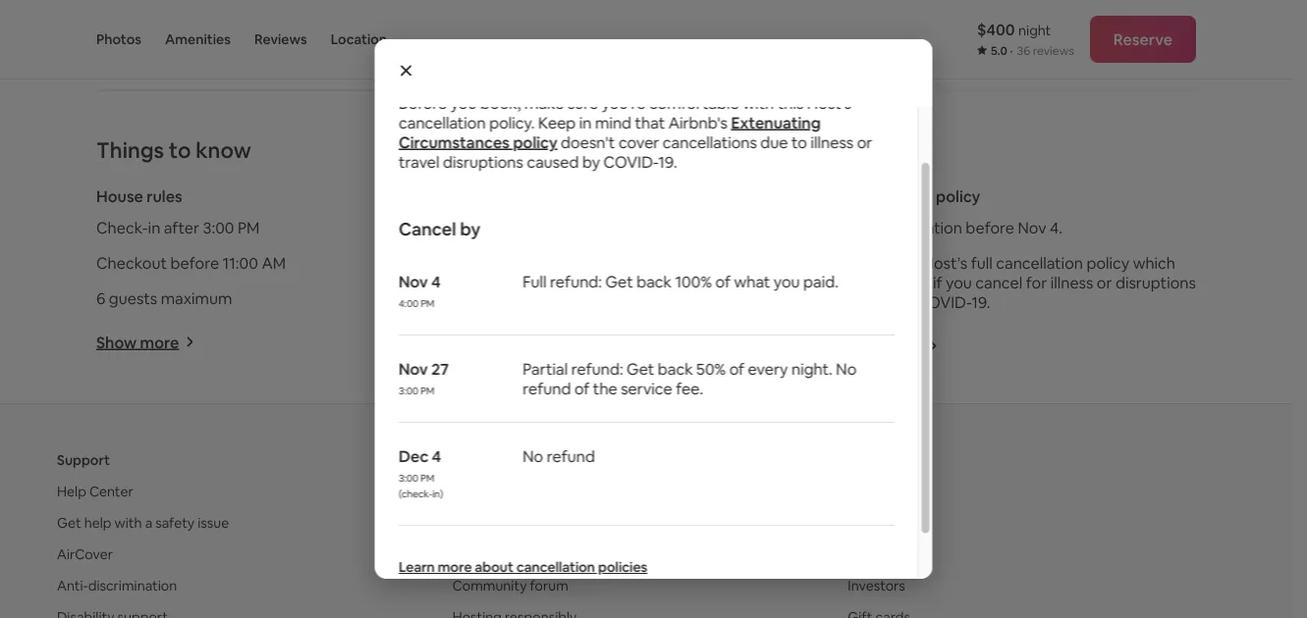 Task type: describe. For each thing, give the bounding box(es) containing it.
review the host's full cancellation policy which applies even if you cancel for illness or disruptions caused by covid-19.
[[840, 253, 1196, 313]]

checkout before 11:00 am
[[96, 253, 286, 273]]

reserve button
[[1090, 16, 1196, 63]]

smoke
[[468, 289, 517, 309]]

committed
[[96, 21, 178, 41]]

what
[[734, 272, 770, 292]]

covid- inside doesn't cover cancellations due to illness or travel disruptions caused by covid-19.
[[603, 152, 658, 172]]

support
[[57, 452, 110, 469]]

due
[[760, 132, 788, 152]]

aircover for hosts
[[452, 514, 569, 532]]

help center link
[[57, 483, 133, 500]]

things
[[96, 136, 164, 164]]

reserve
[[1113, 29, 1173, 49]]

aircover for aircover link
[[57, 545, 113, 563]]

reviews
[[1033, 43, 1074, 58]]

by inside doesn't cover cancellations due to illness or travel disruptions caused by covid-19.
[[582, 152, 600, 172]]

hosts
[[533, 514, 569, 532]]

dec 4 3:00 pm (check-in)
[[398, 446, 443, 500]]

by inside review the host's full cancellation policy which applies even if you cancel for illness or disruptions caused by covid-19.
[[895, 293, 913, 313]]

0 horizontal spatial no
[[522, 446, 543, 466]]

sure
[[567, 93, 598, 113]]

6 guests maximum
[[96, 289, 232, 309]]

get for 50%
[[626, 359, 654, 379]]

cancel
[[975, 273, 1023, 293]]

3:00 for dec
[[398, 472, 418, 485]]

cover
[[618, 132, 659, 152]]

partial
[[522, 359, 567, 379]]

smoke alarm
[[468, 289, 561, 309]]

2 vertical spatial for
[[511, 514, 530, 532]]

checkout
[[96, 253, 167, 273]]

disruptions inside doesn't cover cancellations due to illness or travel disruptions caused by covid-19.
[[442, 152, 523, 172]]

forum
[[530, 577, 568, 595]]

superhosts
[[96, 0, 178, 17]]

learn more about cancellation policies
[[398, 559, 647, 576]]

policy inside review the host's full cancellation policy which applies even if you cancel for illness or disruptions caused by covid-19.
[[1087, 253, 1129, 273]]

service
[[620, 379, 672, 399]]

nov for partial refund: get back 50% of every night. no refund of the service fee.
[[398, 359, 427, 379]]

device
[[665, 218, 713, 238]]

the inside partial refund: get back 50% of every night. no refund of the service fee.
[[593, 379, 617, 399]]

a
[[145, 514, 152, 532]]

get for 100%
[[605, 272, 633, 292]]

cancellation inside review the host's full cancellation policy which applies even if you cancel for illness or disruptions caused by covid-19.
[[996, 253, 1083, 273]]

1 horizontal spatial policy
[[936, 187, 980, 207]]

4 for dec
[[431, 446, 441, 466]]

mind
[[595, 112, 631, 133]]

center
[[89, 483, 133, 500]]

3:00 for nov
[[398, 384, 418, 397]]

pm for dec 4 3:00 pm (check-in)
[[420, 472, 434, 485]]

of for 50%
[[729, 359, 744, 379]]

illness inside doesn't cover cancellations due to illness or travel disruptions caused by covid-19.
[[810, 132, 853, 152]]

1 vertical spatial in
[[148, 218, 160, 238]]

review
[[840, 253, 891, 273]]

full refund: get back 100% of what you paid.
[[522, 272, 838, 292]]

1 horizontal spatial show more button
[[468, 332, 567, 352]]

anti-discrimination link
[[57, 577, 177, 595]]

help
[[84, 514, 111, 532]]

get help with a safety issue link
[[57, 514, 229, 532]]

no inside partial refund: get back 50% of every night. no refund of the service fee.
[[836, 359, 856, 379]]

more down even
[[884, 336, 923, 356]]

1 horizontal spatial before
[[966, 218, 1014, 238]]

night.
[[791, 359, 832, 379]]

of right partial
[[574, 379, 589, 399]]

house rules
[[96, 187, 182, 207]]

get help with a safety issue
[[57, 514, 229, 532]]

2 vertical spatial get
[[57, 514, 81, 532]]

comfortable
[[648, 93, 739, 113]]

extenuating circumstances policy
[[398, 112, 820, 152]]

covid- inside review the host's full cancellation policy which applies even if you cancel for illness or disruptions caused by covid-19.
[[917, 293, 971, 313]]

guests.
[[379, 21, 431, 41]]

host's
[[923, 253, 967, 273]]

partial refund: get back 50% of every night. no refund of the service fee.
[[522, 359, 856, 399]]

new features link
[[848, 514, 932, 532]]

0 horizontal spatial show more
[[96, 332, 179, 352]]

19. inside doesn't cover cancellations due to illness or travel disruptions caused by covid-19.
[[658, 152, 677, 172]]

make
[[524, 93, 564, 113]]

cancellation down cancellation policy
[[875, 218, 962, 238]]

19. inside review the host's full cancellation policy which applies even if you cancel for illness or disruptions caused by covid-19.
[[971, 293, 990, 313]]

1 vertical spatial refund
[[546, 446, 594, 466]]

36
[[1017, 43, 1030, 58]]

no refund
[[522, 446, 594, 466]]

policy inside extenuating circumstances policy
[[512, 132, 557, 152]]

photos
[[96, 30, 141, 48]]

amenities button
[[165, 0, 231, 79]]

2 horizontal spatial show more button
[[840, 336, 938, 356]]

pm for nov 27 3:00 pm
[[420, 384, 434, 397]]

cancellation
[[840, 187, 933, 207]]

pm up 11:00
[[238, 218, 260, 238]]

more down the 6 guests maximum
[[140, 332, 179, 352]]

refund: for partial
[[571, 359, 623, 379]]

5.0 · 36 reviews
[[991, 43, 1074, 58]]

if
[[933, 273, 942, 293]]

0 vertical spatial 3:00
[[203, 218, 234, 238]]

pm for nov 4 4:00 pm
[[420, 297, 434, 310]]

$400 night
[[977, 19, 1051, 39]]

hosting resources
[[452, 545, 567, 563]]

cancellation up forum
[[516, 559, 595, 576]]

check-
[[96, 218, 148, 238]]

in)
[[432, 488, 443, 500]]

community forum
[[452, 577, 568, 595]]

investors
[[848, 577, 905, 595]]

highly
[[305, 0, 348, 17]]

free
[[840, 218, 872, 238]]

learn more about cancellation policies link
[[398, 559, 647, 576]]

about
[[474, 559, 513, 576]]

caused inside review the host's full cancellation policy which applies even if you cancel for illness or disruptions caused by covid-19.
[[840, 293, 892, 313]]

1 horizontal spatial show more
[[468, 332, 551, 352]]

aircover for hosts link
[[452, 514, 569, 532]]

learn
[[398, 559, 434, 576]]

100%
[[675, 272, 711, 292]]

5.0
[[991, 43, 1007, 58]]

fee.
[[675, 379, 703, 399]]

aircover for aircover for hosts
[[452, 514, 508, 532]]

discrimination
[[88, 577, 177, 595]]

things to know
[[96, 136, 251, 164]]

stays
[[314, 21, 351, 41]]

back for 100%
[[636, 272, 671, 292]]

4.
[[1050, 218, 1063, 238]]

community forum link
[[452, 577, 568, 595]]

or inside review the host's full cancellation policy which applies even if you cancel for illness or disruptions caused by covid-19.
[[1097, 273, 1112, 293]]

help
[[57, 483, 86, 500]]

resources
[[505, 545, 567, 563]]

to inside doesn't cover cancellations due to illness or travel disruptions caused by covid-19.
[[791, 132, 807, 152]]

aircover link
[[57, 545, 113, 563]]

cancellation policy
[[840, 187, 980, 207]]

disruptions inside review the host's full cancellation policy which applies even if you cancel for illness or disruptions caused by covid-19.
[[1116, 273, 1196, 293]]

or inside doesn't cover cancellations due to illness or travel disruptions caused by covid-19.
[[856, 132, 872, 152]]

0 horizontal spatial before
[[170, 253, 219, 273]]



Task type: locate. For each thing, give the bounding box(es) containing it.
0 horizontal spatial for
[[355, 21, 376, 41]]

0 horizontal spatial 19.
[[658, 152, 677, 172]]

in left 'after'
[[148, 218, 160, 238]]

location button
[[331, 0, 387, 79]]

0 horizontal spatial show
[[96, 332, 137, 352]]

for down 'rated'
[[355, 21, 376, 41]]

back left 100%
[[636, 272, 671, 292]]

1 vertical spatial 3:00
[[398, 384, 418, 397]]

by down mind
[[582, 152, 600, 172]]

you
[[450, 93, 476, 113], [773, 272, 799, 292], [946, 273, 972, 293]]

know
[[196, 136, 251, 164]]

nov inside nov 4 4:00 pm
[[398, 272, 427, 292]]

hosting
[[452, 545, 502, 563]]

refund up "hosts"
[[546, 446, 594, 466]]

anti-
[[57, 577, 88, 595]]

reviews button
[[254, 0, 307, 79]]

0 vertical spatial policy
[[512, 132, 557, 152]]

4 for nov
[[431, 272, 440, 292]]

19. down full
[[971, 293, 990, 313]]

the inside review the host's full cancellation policy which applies even if you cancel for illness or disruptions caused by covid-19.
[[895, 253, 919, 273]]

pm down 27
[[420, 384, 434, 397]]

0 vertical spatial covid-
[[603, 152, 658, 172]]

full
[[971, 253, 993, 273]]

get left help
[[57, 514, 81, 532]]

cancellation
[[398, 112, 485, 133], [875, 218, 962, 238], [996, 253, 1083, 273], [516, 559, 595, 576]]

0 vertical spatial by
[[582, 152, 600, 172]]

policy down make on the top left of page
[[512, 132, 557, 152]]

0 horizontal spatial with
[[115, 514, 142, 532]]

camera/recording
[[531, 218, 662, 238]]

2 vertical spatial by
[[895, 293, 913, 313]]

get inside partial refund: get back 50% of every night. no refund of the service fee.
[[626, 359, 654, 379]]

that
[[634, 112, 665, 133]]

with
[[742, 93, 774, 113], [115, 514, 142, 532]]

with left a
[[115, 514, 142, 532]]

pm right 4:00
[[420, 297, 434, 310]]

cancellation down the '4.'
[[996, 253, 1083, 273]]

3:00 up dec in the left of the page
[[398, 384, 418, 397]]

4 inside nov 4 4:00 pm
[[431, 272, 440, 292]]

refund up "no refund"
[[522, 379, 570, 399]]

4 right dec in the left of the page
[[431, 446, 441, 466]]

cancellation up travel
[[398, 112, 485, 133]]

1 vertical spatial covid-
[[917, 293, 971, 313]]

policy up free cancellation before nov 4.
[[936, 187, 980, 207]]

back left 50%
[[657, 359, 692, 379]]

covid-
[[603, 152, 658, 172], [917, 293, 971, 313]]

1 vertical spatial before
[[170, 253, 219, 273]]

refund: right partial
[[571, 359, 623, 379]]

1 vertical spatial disruptions
[[1116, 273, 1196, 293]]

covid- down mind
[[603, 152, 658, 172]]

am
[[262, 253, 286, 273]]

0 vertical spatial back
[[636, 272, 671, 292]]

1 horizontal spatial with
[[742, 93, 774, 113]]

or
[[856, 132, 872, 152], [1097, 273, 1112, 293]]

0 vertical spatial refund
[[522, 379, 570, 399]]

50%
[[696, 359, 725, 379]]

0 horizontal spatial policy
[[512, 132, 557, 152]]

0 vertical spatial the
[[895, 253, 919, 273]]

extenuating
[[731, 112, 820, 133]]

get left fee.
[[626, 359, 654, 379]]

travel
[[398, 152, 439, 172]]

airbnb's
[[668, 112, 727, 133]]

0 vertical spatial disruptions
[[442, 152, 523, 172]]

get down camera/recording
[[605, 272, 633, 292]]

0 vertical spatial with
[[742, 93, 774, 113]]

providing
[[200, 21, 268, 41]]

4:00
[[398, 297, 418, 310]]

1 vertical spatial the
[[593, 379, 617, 399]]

show down 6 at left
[[96, 332, 137, 352]]

caused down review
[[840, 293, 892, 313]]

policy
[[512, 132, 557, 152], [936, 187, 980, 207], [1087, 253, 1129, 273]]

0 horizontal spatial caused
[[526, 152, 578, 172]]

0 horizontal spatial in
[[148, 218, 160, 238]]

0 vertical spatial 4
[[431, 272, 440, 292]]

to left know
[[169, 136, 191, 164]]

1 vertical spatial get
[[626, 359, 654, 379]]

3:00 right 'after'
[[203, 218, 234, 238]]

of
[[715, 272, 730, 292], [729, 359, 744, 379], [574, 379, 589, 399]]

by left if
[[895, 293, 913, 313]]

0 horizontal spatial illness
[[810, 132, 853, 152]]

back for 50%
[[657, 359, 692, 379]]

covid- down host's
[[917, 293, 971, 313]]

0 horizontal spatial are
[[181, 0, 204, 17]]

you left paid.
[[773, 272, 799, 292]]

1 horizontal spatial disruptions
[[1116, 273, 1196, 293]]

you right if
[[946, 273, 972, 293]]

full
[[522, 272, 546, 292]]

2 horizontal spatial for
[[1026, 273, 1047, 293]]

refund
[[522, 379, 570, 399], [546, 446, 594, 466]]

show more button down even
[[840, 336, 938, 356]]

2 vertical spatial nov
[[398, 359, 427, 379]]

19. down that
[[658, 152, 677, 172]]

for left "hosts"
[[511, 514, 530, 532]]

2 are from the left
[[471, 0, 494, 17]]

nov inside "nov 27 3:00 pm"
[[398, 359, 427, 379]]

1 horizontal spatial for
[[511, 514, 530, 532]]

show more
[[96, 332, 179, 352], [468, 332, 551, 352], [840, 336, 923, 356]]

in left mind
[[579, 112, 591, 133]]

1 horizontal spatial aircover
[[452, 514, 508, 532]]

alarm
[[521, 289, 561, 309]]

1 horizontal spatial illness
[[1050, 273, 1093, 293]]

3:00 inside "nov 27 3:00 pm"
[[398, 384, 418, 397]]

2 vertical spatial 3:00
[[398, 472, 418, 485]]

no right night.
[[836, 359, 856, 379]]

nov left the '4.'
[[1018, 218, 1046, 238]]

for right cancel on the right top of the page
[[1026, 273, 1047, 293]]

caused inside doesn't cover cancellations due to illness or travel disruptions caused by covid-19.
[[526, 152, 578, 172]]

0 horizontal spatial the
[[593, 379, 617, 399]]

book,
[[480, 93, 520, 113]]

0 vertical spatial in
[[579, 112, 591, 133]]

refund:
[[550, 272, 601, 292], [571, 359, 623, 379]]

show more down smoke alarm
[[468, 332, 551, 352]]

show down applies
[[840, 336, 880, 356]]

nov
[[1018, 218, 1046, 238], [398, 272, 427, 292], [398, 359, 427, 379]]

help center
[[57, 483, 133, 500]]

new
[[848, 514, 876, 532]]

more up partial
[[512, 332, 551, 352]]

in
[[579, 112, 591, 133], [148, 218, 160, 238]]

hosting resources link
[[452, 545, 567, 563]]

policies
[[598, 559, 647, 576]]

before
[[398, 93, 447, 113]]

1 are from the left
[[181, 0, 204, 17]]

0 vertical spatial no
[[836, 359, 856, 379]]

by right cancel
[[460, 218, 480, 241]]

issue
[[198, 514, 229, 532]]

of right 50%
[[729, 359, 744, 379]]

1 horizontal spatial by
[[582, 152, 600, 172]]

pm inside nov 4 4:00 pm
[[420, 297, 434, 310]]

policy left the which
[[1087, 253, 1129, 273]]

1 horizontal spatial you
[[773, 272, 799, 292]]

safety
[[155, 514, 195, 532]]

1 horizontal spatial are
[[471, 0, 494, 17]]

to right 'due'
[[791, 132, 807, 152]]

0 vertical spatial caused
[[526, 152, 578, 172]]

4 down cancel by
[[431, 272, 440, 292]]

show down 'smoke'
[[468, 332, 509, 352]]

1 horizontal spatial covid-
[[917, 293, 971, 313]]

this
[[777, 93, 803, 113]]

refund: right full
[[550, 272, 601, 292]]

host's
[[807, 93, 851, 113]]

3:00 inside 'dec 4 3:00 pm (check-in)'
[[398, 472, 418, 485]]

illness inside review the host's full cancellation policy which applies even if you cancel for illness or disruptions caused by covid-19.
[[1050, 273, 1093, 293]]

applies
[[840, 273, 891, 293]]

1 vertical spatial with
[[115, 514, 142, 532]]

3:00
[[203, 218, 234, 238], [398, 384, 418, 397], [398, 472, 418, 485]]

keep
[[538, 112, 575, 133]]

refund: inside partial refund: get back 50% of every night. no refund of the service fee.
[[571, 359, 623, 379]]

no up "hosts"
[[522, 446, 543, 466]]

3:00 up (check-
[[398, 472, 418, 485]]

1 horizontal spatial or
[[1097, 273, 1112, 293]]

no
[[836, 359, 856, 379], [522, 446, 543, 466]]

0 vertical spatial nov
[[1018, 218, 1046, 238]]

aircover up the anti-
[[57, 545, 113, 563]]

1 horizontal spatial show
[[468, 332, 509, 352]]

2 horizontal spatial policy
[[1087, 253, 1129, 273]]

illness down the '4.'
[[1050, 273, 1093, 293]]

of left what
[[715, 272, 730, 292]]

house
[[96, 187, 143, 207]]

nov up 4:00
[[398, 272, 427, 292]]

1 vertical spatial for
[[1026, 273, 1047, 293]]

security camera/recording device
[[468, 218, 713, 238]]

are right 'who'
[[471, 0, 494, 17]]

1 vertical spatial aircover
[[57, 545, 113, 563]]

1 horizontal spatial no
[[836, 359, 856, 379]]

aircover
[[452, 514, 508, 532], [57, 545, 113, 563]]

0 vertical spatial illness
[[810, 132, 853, 152]]

maximum
[[161, 289, 232, 309]]

0 horizontal spatial or
[[856, 132, 872, 152]]

0 vertical spatial get
[[605, 272, 633, 292]]

0 vertical spatial for
[[355, 21, 376, 41]]

free cancellation before nov 4.
[[840, 218, 1063, 238]]

anti-discrimination
[[57, 577, 177, 595]]

1 vertical spatial by
[[460, 218, 480, 241]]

1 vertical spatial caused
[[840, 293, 892, 313]]

27
[[431, 359, 448, 379]]

2 horizontal spatial by
[[895, 293, 913, 313]]

location
[[331, 30, 387, 48]]

show more down guests on the top of page
[[96, 332, 179, 352]]

you inside review the host's full cancellation policy which applies even if you cancel for illness or disruptions caused by covid-19.
[[946, 273, 972, 293]]

aircover up hosting on the left of page
[[452, 514, 508, 532]]

the left if
[[895, 253, 919, 273]]

amenities
[[165, 30, 231, 48]]

1 vertical spatial 19.
[[971, 293, 990, 313]]

pm inside 'dec 4 3:00 pm (check-in)'
[[420, 472, 434, 485]]

2 vertical spatial policy
[[1087, 253, 1129, 273]]

4
[[431, 272, 440, 292], [431, 446, 441, 466]]

1 vertical spatial back
[[657, 359, 692, 379]]

2 horizontal spatial show more
[[840, 336, 923, 356]]

1 horizontal spatial 19.
[[971, 293, 990, 313]]

1 vertical spatial refund:
[[571, 359, 623, 379]]

0 horizontal spatial covid-
[[603, 152, 658, 172]]

you're
[[601, 93, 645, 113]]

0 vertical spatial before
[[966, 218, 1014, 238]]

with inside "before you book, make sure you're comfortable with this host's cancellation policy. keep in mind that airbnb's"
[[742, 93, 774, 113]]

·
[[1010, 43, 1013, 58]]

cancellation policy dialog
[[375, 39, 932, 579]]

1 vertical spatial policy
[[936, 187, 980, 207]]

1 vertical spatial no
[[522, 446, 543, 466]]

2 horizontal spatial show
[[840, 336, 880, 356]]

who
[[437, 0, 468, 17]]

pm inside "nov 27 3:00 pm"
[[420, 384, 434, 397]]

the left 'service'
[[593, 379, 617, 399]]

or up 'cancellation'
[[856, 132, 872, 152]]

refund inside partial refund: get back 50% of every night. no refund of the service fee.
[[522, 379, 570, 399]]

back inside partial refund: get back 50% of every night. no refund of the service fee.
[[657, 359, 692, 379]]

policy.
[[489, 112, 534, 133]]

paid.
[[803, 272, 838, 292]]

1 vertical spatial illness
[[1050, 273, 1093, 293]]

show more button down guests on the top of page
[[96, 332, 195, 352]]

photos button
[[96, 0, 141, 79]]

1 horizontal spatial the
[[895, 253, 919, 273]]

1 horizontal spatial caused
[[840, 293, 892, 313]]

more right learn
[[437, 559, 471, 576]]

for inside superhosts are experienced, highly rated hosts who are committed to providing great stays for guests.
[[355, 21, 376, 41]]

0 vertical spatial 19.
[[658, 152, 677, 172]]

0 horizontal spatial you
[[450, 93, 476, 113]]

1 horizontal spatial in
[[579, 112, 591, 133]]

nov left 27
[[398, 359, 427, 379]]

before up maximum
[[170, 253, 219, 273]]

before up full
[[966, 218, 1014, 238]]

more inside cancellation policy dialog
[[437, 559, 471, 576]]

with left this
[[742, 93, 774, 113]]

in inside "before you book, make sure you're comfortable with this host's cancellation policy. keep in mind that airbnb's"
[[579, 112, 591, 133]]

1 vertical spatial nov
[[398, 272, 427, 292]]

pm up in)
[[420, 472, 434, 485]]

illness down host's
[[810, 132, 853, 152]]

cancellations
[[662, 132, 757, 152]]

nov 27 3:00 pm
[[398, 359, 448, 397]]

every
[[747, 359, 788, 379]]

0 horizontal spatial disruptions
[[442, 152, 523, 172]]

0 vertical spatial or
[[856, 132, 872, 152]]

circumstances
[[398, 132, 509, 152]]

show more button up partial
[[468, 332, 567, 352]]

or left the which
[[1097, 273, 1112, 293]]

1 vertical spatial 4
[[431, 446, 441, 466]]

caused down keep on the top left of the page
[[526, 152, 578, 172]]

to left providing on the left top of page
[[181, 21, 197, 41]]

get
[[605, 272, 633, 292], [626, 359, 654, 379], [57, 514, 81, 532]]

refund: for full
[[550, 272, 601, 292]]

show more down applies
[[840, 336, 923, 356]]

investors link
[[848, 577, 905, 595]]

0 vertical spatial refund:
[[550, 272, 601, 292]]

0 horizontal spatial aircover
[[57, 545, 113, 563]]

1 vertical spatial or
[[1097, 273, 1112, 293]]

nov for full refund: get back 100% of what you paid.
[[398, 272, 427, 292]]

(check-
[[398, 488, 432, 500]]

cancellation inside "before you book, make sure you're comfortable with this host's cancellation policy. keep in mind that airbnb's"
[[398, 112, 485, 133]]

4 inside 'dec 4 3:00 pm (check-in)'
[[431, 446, 441, 466]]

reviews
[[254, 30, 307, 48]]

2 horizontal spatial you
[[946, 273, 972, 293]]

$400
[[977, 19, 1015, 39]]

are up amenities in the top of the page
[[181, 0, 204, 17]]

of for 100%
[[715, 272, 730, 292]]

0 horizontal spatial by
[[460, 218, 480, 241]]

0 vertical spatial aircover
[[452, 514, 508, 532]]

to inside superhosts are experienced, highly rated hosts who are committed to providing great stays for guests.
[[181, 21, 197, 41]]

for inside review the host's full cancellation policy which applies even if you cancel for illness or disruptions caused by covid-19.
[[1026, 273, 1047, 293]]

hosts
[[394, 0, 433, 17]]

you inside "before you book, make sure you're comfortable with this host's cancellation policy. keep in mind that airbnb's"
[[450, 93, 476, 113]]

0 horizontal spatial show more button
[[96, 332, 195, 352]]

you left book,
[[450, 93, 476, 113]]



Task type: vqa. For each thing, say whether or not it's contained in the screenshot.
Nov in the Nov 4 4:00 PM
yes



